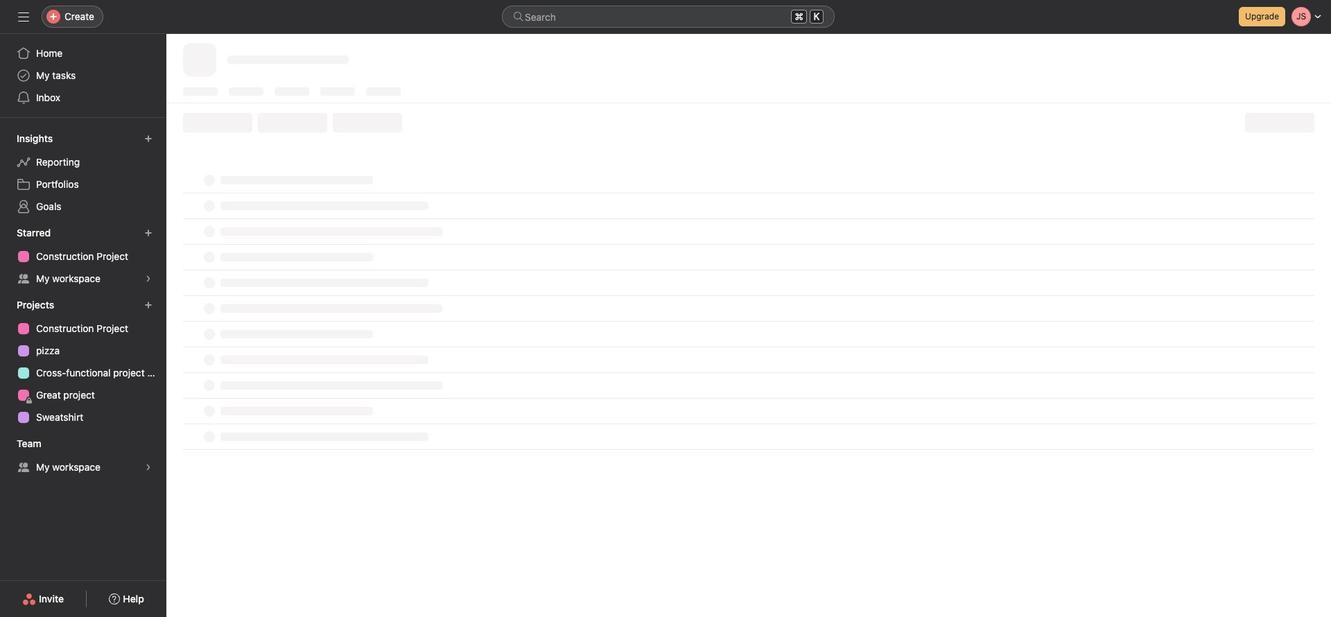 Task type: vqa. For each thing, say whether or not it's contained in the screenshot.
NEW INSIGHTS 'image' at the left
yes



Task type: locate. For each thing, give the bounding box(es) containing it.
add items to starred image
[[144, 229, 153, 237]]

new insights image
[[144, 135, 153, 143]]

insights element
[[0, 126, 166, 221]]

see details, my workspace image
[[144, 463, 153, 472]]

None field
[[502, 6, 835, 28]]

Search tasks, projects, and more text field
[[502, 6, 835, 28]]

global element
[[0, 34, 166, 117]]



Task type: describe. For each thing, give the bounding box(es) containing it.
starred element
[[0, 221, 166, 293]]

new project or portfolio image
[[144, 301, 153, 309]]

teams element
[[0, 431, 166, 481]]

hide sidebar image
[[18, 11, 29, 22]]

projects element
[[0, 293, 166, 431]]

see details, my workspace image
[[144, 275, 153, 283]]



